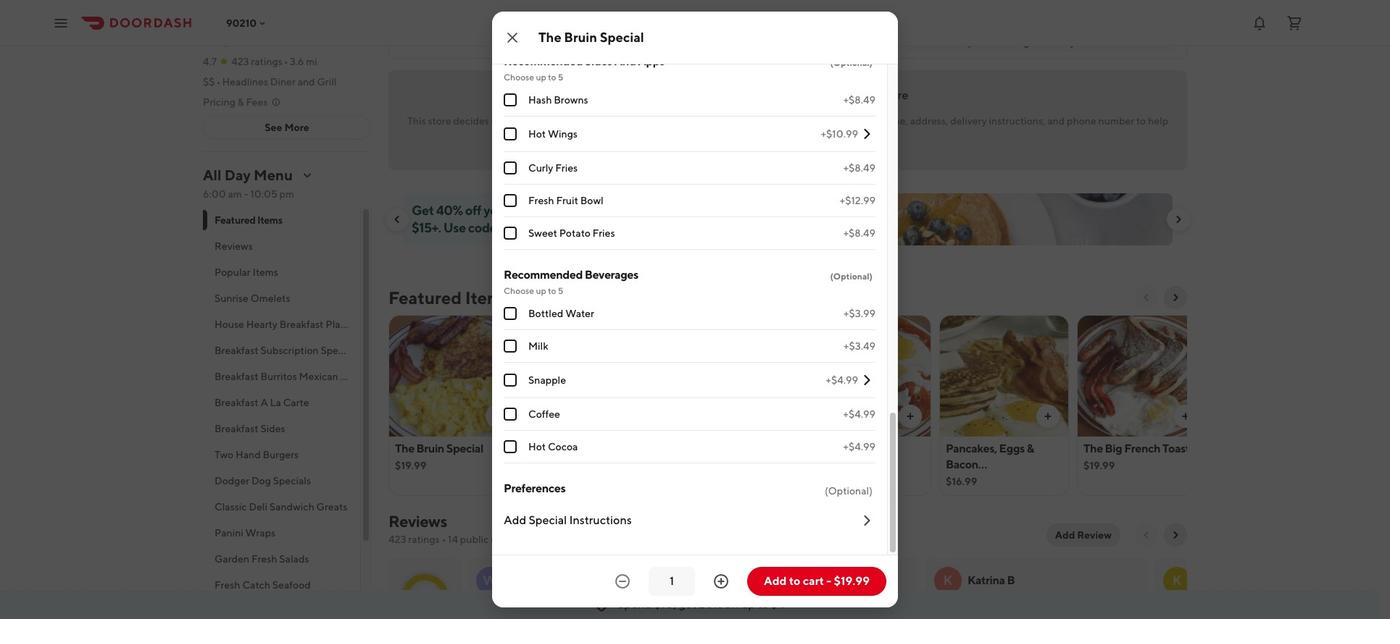 Task type: describe. For each thing, give the bounding box(es) containing it.
1 its from the left
[[499, 115, 510, 127]]

previous button of carousel image
[[392, 214, 403, 225]]

may inside this store decides if its courier or a dasher delivers your order. the store and its courier may receive your name, address, delivery instructions, and phone number to help deliver to you.
[[801, 115, 820, 127]]

pancakes, eggs & bacon ,sausage,special#3 image
[[940, 315, 1069, 437]]

1 k from the left
[[944, 574, 953, 589]]

• inside reviews 423 ratings • 14 public reviews
[[442, 534, 446, 546]]

carte
[[283, 397, 309, 409]]

- inside button
[[827, 575, 832, 589]]

up inside recommended sides and apps choose up to 5
[[536, 72, 546, 83]]

chilaquiles
[[808, 442, 866, 456]]

the for the bruin special
[[539, 30, 562, 45]]

now
[[244, 36, 264, 47]]

$15.99
[[533, 476, 564, 488]]

0 vertical spatial for
[[844, 88, 858, 102]]

pancakes,
[[946, 442, 998, 456]]

open menu image
[[52, 14, 70, 32]]

+$8.49 for hash browns
[[844, 94, 876, 106]]

the big french toast $19.99
[[1084, 442, 1190, 472]]

doordash for d
[[805, 602, 845, 613]]

previous button of carousel image
[[1141, 292, 1153, 304]]

20%
[[699, 598, 723, 612]]

doordash for w
[[574, 602, 614, 613]]

dasher
[[566, 115, 598, 127]]

name,
[[880, 115, 908, 127]]

• right '2/27/22'
[[800, 602, 803, 613]]

address,
[[910, 115, 949, 127]]

learn more
[[795, 130, 848, 141]]

1 horizontal spatial and
[[734, 115, 752, 127]]

coffee
[[529, 409, 560, 421]]

see more button
[[204, 116, 371, 139]]

2 vertical spatial (optional)
[[825, 486, 873, 498]]

items inside heading
[[465, 288, 510, 308]]

expanded range delivery • 3.6 mi image
[[1158, 36, 1170, 48]]

breakfast subscription specials button
[[203, 338, 360, 364]]

hash browns
[[529, 94, 589, 106]]

to inside recommended sides and apps choose up to 5
[[548, 72, 556, 83]]

burgers
[[263, 450, 299, 461]]

sunrise omelets
[[215, 293, 290, 305]]

recommended for recommended beverages
[[504, 268, 583, 282]]

add for add special instructions
[[504, 514, 527, 528]]

add for add to cart - $19.99
[[764, 575, 787, 589]]

to inside button
[[789, 575, 801, 589]]

+$4.99 for coffee
[[844, 409, 876, 421]]

0 vertical spatial may
[[755, 88, 777, 102]]

breakfast sides button
[[203, 416, 360, 442]]

breakfast subscription specials
[[215, 345, 359, 357]]

6:00 am - 10:05 pm
[[203, 189, 294, 200]]

$19.99 inside the bruin special $19.99
[[395, 460, 427, 472]]

0 items, open order cart image
[[1286, 14, 1304, 32]]

1 horizontal spatial store
[[709, 115, 732, 127]]

house hearty breakfast plates button
[[203, 312, 360, 338]]

to left the you.
[[762, 130, 772, 141]]

add item to cart image
[[1043, 411, 1054, 423]]

garden fresh salads button
[[203, 547, 360, 573]]

browns
[[554, 94, 589, 106]]

cart
[[803, 575, 824, 589]]

sweet
[[529, 228, 558, 239]]

am
[[228, 189, 242, 200]]

0 horizontal spatial -
[[244, 189, 248, 200]]

daniel y
[[739, 574, 781, 588]]

menu
[[254, 167, 293, 183]]

beverages
[[585, 268, 639, 282]]

courier
[[668, 88, 707, 102]]

pm
[[350, 36, 366, 47]]

14
[[448, 534, 458, 546]]

for inside get 40% off your first 2 orders. save up to $10 on orders $15+.  use code 40deal, valid for 45 days
[[585, 220, 601, 236]]

2 horizontal spatial and
[[1048, 115, 1065, 127]]

y
[[774, 574, 781, 588]]

spend $10, get 20% off up to $4
[[618, 598, 785, 612]]

fresh for catch
[[215, 580, 240, 592]]

the bruin special image
[[389, 315, 518, 437]]

expanded range delivery • 3.6 mi
[[957, 36, 1112, 48]]

0 horizontal spatial fries
[[556, 163, 578, 174]]

you.
[[774, 130, 793, 141]]

5 inside recommended beverages choose up to 5
[[558, 286, 564, 297]]

day
[[225, 167, 251, 183]]

decrease quantity by 1 image
[[614, 574, 632, 591]]

two hand burgers
[[215, 450, 299, 461]]

recommended sides and apps choose up to 5
[[504, 55, 665, 83]]

dashpass
[[219, 15, 264, 27]]

breakfast inside classic breakfast burrito $15.99
[[571, 442, 620, 456]]

breakfast burritos mexican morning favorites
[[215, 371, 424, 383]]

grill
[[317, 76, 337, 88]]

add special instructions button
[[504, 502, 876, 541]]

get 40% off your first 2 orders. save up to $10 on orders $15+.  use code 40deal, valid for 45 days
[[412, 203, 727, 236]]

special for the bruin special
[[600, 30, 644, 45]]

d
[[714, 574, 724, 589]]

10:05 for pm
[[321, 36, 348, 47]]

the bruin special dialog
[[492, 0, 898, 608]]

+$4.99 for hot cocoa
[[844, 442, 876, 453]]

0 horizontal spatial and
[[298, 76, 315, 88]]

chilaquiles $19.48
[[808, 442, 866, 472]]

breakfast inside house hearty breakfast plates button
[[280, 319, 324, 331]]

garden
[[215, 554, 249, 566]]

days
[[621, 220, 647, 236]]

1 horizontal spatial 3.6
[[1084, 36, 1099, 48]]

bruin for the bruin special $19.99
[[417, 442, 444, 456]]

seafood
[[272, 580, 311, 592]]

dodger dog specials button
[[203, 468, 360, 494]]

to left $4
[[758, 598, 769, 612]]

add item to cart image for the bruin special
[[492, 411, 503, 423]]

panini
[[215, 528, 243, 539]]

6:00
[[203, 189, 226, 200]]

1 vertical spatial fresh
[[252, 554, 277, 566]]

1 vertical spatial off
[[725, 598, 740, 612]]

sides for recommended
[[585, 55, 613, 68]]

$16.99
[[946, 476, 978, 488]]

courier tracking may be different for this store
[[668, 88, 909, 102]]

0 vertical spatial 423
[[231, 56, 249, 67]]

house
[[215, 319, 244, 331]]

special for the bruin special $19.99
[[446, 442, 484, 456]]

the big french toast image
[[1078, 315, 1207, 437]]

order for w
[[615, 602, 639, 613]]

hand
[[236, 450, 261, 461]]

a
[[261, 397, 268, 409]]

house hearty breakfast plates
[[215, 319, 354, 331]]

breakfast burritos mexican morning favorites button
[[203, 364, 424, 390]]

wings
[[548, 129, 578, 140]]

Current quantity is 1 number field
[[658, 574, 687, 590]]

423 inside reviews 423 ratings • 14 public reviews
[[389, 534, 406, 546]]

breakfast a la carte
[[215, 397, 309, 409]]

pricing
[[203, 96, 236, 108]]

open
[[216, 36, 242, 47]]

to left the help
[[1137, 115, 1146, 127]]

hearty
[[246, 319, 278, 331]]

special inside add special instructions 'button'
[[529, 514, 567, 528]]

classic deli sandwich greats
[[215, 502, 348, 513]]

previous image
[[1141, 530, 1153, 542]]

,sausage,special#3
[[946, 474, 1045, 488]]

decides
[[453, 115, 489, 127]]

specials for dodger dog specials
[[273, 476, 311, 487]]

add item to cart image for chilaquiles
[[905, 411, 916, 423]]

pm
[[280, 189, 294, 200]]

big
[[1105, 442, 1123, 456]]

pancakes, eggs & bacon ,sausage,special#3
[[946, 442, 1045, 488]]

select promotional banner element
[[745, 246, 832, 272]]

choose inside recommended sides and apps choose up to 5
[[504, 72, 534, 83]]

0 vertical spatial next button of carousel image
[[1173, 214, 1185, 225]]

all day menu
[[203, 167, 293, 183]]

0 horizontal spatial 3.6
[[290, 56, 304, 67]]

1 vertical spatial next button of carousel image
[[1170, 292, 1182, 304]]

all
[[203, 167, 222, 183]]

the inside this store decides if its courier or a dasher delivers your order. the store and its courier may receive your name, address, delivery instructions, and phone number to help deliver to you.
[[689, 115, 707, 127]]

if
[[491, 115, 497, 127]]

0 horizontal spatial store
[[428, 115, 451, 127]]

1 vertical spatial featured items
[[389, 288, 510, 308]]

+$3.49
[[844, 341, 876, 353]]

popular
[[215, 267, 251, 278]]

breakfast for sides
[[215, 423, 259, 435]]

(optional) for recommended beverages
[[831, 271, 873, 282]]

deli
[[249, 502, 268, 513]]

dodger dog specials
[[215, 476, 311, 487]]

1 courier from the left
[[512, 115, 545, 127]]

two hand burgers button
[[203, 442, 360, 468]]

$10
[[650, 203, 671, 218]]

0 vertical spatial featured items
[[215, 215, 283, 226]]

hash
[[529, 94, 552, 106]]



Task type: vqa. For each thing, say whether or not it's contained in the screenshot.
left Fresh
yes



Task type: locate. For each thing, give the bounding box(es) containing it.
increase quantity by 1 image
[[713, 574, 730, 591]]

chilaquiles image
[[803, 315, 931, 437]]

(optional) inside "recommended beverages" group
[[831, 271, 873, 282]]

curly
[[529, 163, 554, 174]]

next image
[[1170, 530, 1182, 542]]

specials for breakfast subscription specials
[[321, 345, 359, 357]]

$19.99 inside the big french toast $19.99
[[1084, 460, 1115, 472]]

apps
[[638, 55, 665, 68]]

breakfast inside breakfast subscription specials button
[[215, 345, 259, 357]]

this
[[861, 88, 880, 102]]

3.6 mi
[[290, 56, 317, 67]]

breakfast inside breakfast a la carte button
[[215, 397, 259, 409]]

choose up bottled
[[504, 286, 534, 297]]

bruin inside dialog
[[564, 30, 597, 45]]

add inside 'button'
[[504, 514, 527, 528]]

fresh down the garden
[[215, 580, 240, 592]]

and down 3.6 mi
[[298, 76, 315, 88]]

your left order. on the left of the page
[[638, 115, 659, 127]]

k left the katrina
[[944, 574, 953, 589]]

2 horizontal spatial fresh
[[529, 195, 554, 207]]

fresh up fresh catch seafood on the left bottom of page
[[252, 554, 277, 566]]

3.6 down "closes"
[[290, 56, 304, 67]]

2 its from the left
[[754, 115, 764, 127]]

add up reviews
[[504, 514, 527, 528]]

recommended inside recommended sides and apps choose up to 5
[[504, 55, 583, 68]]

its right if
[[499, 115, 510, 127]]

diner
[[270, 76, 296, 88]]

items down code
[[465, 288, 510, 308]]

the inside dialog
[[539, 30, 562, 45]]

0 vertical spatial recommended
[[504, 55, 583, 68]]

None checkbox
[[504, 94, 517, 107], [504, 162, 517, 175], [504, 195, 517, 208], [504, 340, 517, 353], [504, 374, 517, 387], [504, 441, 517, 454], [504, 94, 517, 107], [504, 162, 517, 175], [504, 195, 517, 208], [504, 340, 517, 353], [504, 374, 517, 387], [504, 441, 517, 454]]

doordash down add to cart - $19.99 button
[[805, 602, 845, 613]]

• doordash order for d
[[800, 602, 870, 613]]

2 horizontal spatial your
[[858, 115, 878, 127]]

help
[[1148, 115, 1169, 127]]

snapple
[[529, 375, 566, 387]]

$19.48
[[808, 460, 840, 472]]

featured items down "6:00 am - 10:05 pm"
[[215, 215, 283, 226]]

order down add to cart - $19.99 button
[[847, 602, 870, 613]]

2 horizontal spatial store
[[882, 88, 909, 102]]

0 horizontal spatial featured items
[[215, 215, 283, 226]]

$15+.
[[412, 220, 441, 236]]

$19.99 right the cart
[[834, 575, 870, 589]]

0 vertical spatial &
[[238, 96, 244, 108]]

courier left or
[[512, 115, 545, 127]]

0 horizontal spatial its
[[499, 115, 510, 127]]

w
[[483, 574, 497, 589]]

up inside get 40% off your first 2 orders. save up to $10 on orders $15+.  use code 40deal, valid for 45 days
[[618, 203, 633, 218]]

fresh fruit bowl
[[529, 195, 604, 207]]

1 vertical spatial mi
[[306, 56, 317, 67]]

2 horizontal spatial special
[[600, 30, 644, 45]]

$19.99
[[395, 460, 427, 472], [1084, 460, 1115, 472], [834, 575, 870, 589]]

to up bottled
[[548, 286, 556, 297]]

first
[[512, 203, 534, 218]]

hot for hot wings
[[529, 129, 546, 140]]

its up deliver
[[754, 115, 764, 127]]

add inside button
[[764, 575, 787, 589]]

2 • doordash order from the left
[[800, 602, 870, 613]]

your down this
[[858, 115, 878, 127]]

1 vertical spatial special
[[446, 442, 484, 456]]

0 vertical spatial featured
[[215, 215, 256, 226]]

the right order. on the left of the page
[[689, 115, 707, 127]]

1 horizontal spatial mi
[[1101, 36, 1112, 48]]

0 vertical spatial fries
[[556, 163, 578, 174]]

ratings down reviews link
[[408, 534, 440, 546]]

1 add item to cart image from the left
[[492, 411, 503, 423]]

reviews inside button
[[215, 241, 253, 252]]

classic breakfast burrito image
[[527, 315, 655, 437]]

subscription
[[261, 345, 319, 357]]

breakfast inside breakfast burritos mexican morning favorites button
[[215, 371, 259, 383]]

0 horizontal spatial add item to cart image
[[492, 411, 503, 423]]

hot up burrito
[[529, 442, 546, 453]]

your inside get 40% off your first 2 orders. save up to $10 on orders $15+.  use code 40deal, valid for 45 days
[[484, 203, 509, 218]]

1 choose from the top
[[504, 72, 534, 83]]

courier up the you.
[[766, 115, 799, 127]]

more inside button
[[285, 122, 309, 133]]

0 vertical spatial fresh
[[529, 195, 554, 207]]

katrina b
[[968, 574, 1015, 588]]

0 horizontal spatial &
[[238, 96, 244, 108]]

1 horizontal spatial special
[[529, 514, 567, 528]]

specials down plates
[[321, 345, 359, 357]]

+$4.99 up chilaquiles in the bottom of the page
[[844, 409, 876, 421]]

1 horizontal spatial more
[[823, 130, 848, 141]]

the inside the bruin special $19.99
[[395, 442, 415, 456]]

2 +$8.49 from the top
[[844, 163, 876, 174]]

hot for hot cocoa
[[529, 442, 546, 453]]

1 vertical spatial recommended
[[504, 268, 583, 282]]

ratings up the $$ • headlines diner and grill on the left top
[[251, 56, 283, 67]]

featured items heading
[[389, 286, 510, 310]]

add inside button
[[1056, 530, 1076, 542]]

doordash left spend
[[574, 602, 614, 613]]

& left fees
[[238, 96, 244, 108]]

1 horizontal spatial featured items
[[389, 288, 510, 308]]

0 vertical spatial bruin
[[564, 30, 597, 45]]

1 vertical spatial featured
[[389, 288, 462, 308]]

0 vertical spatial off
[[465, 203, 482, 218]]

items up reviews button
[[257, 215, 283, 226]]

up up bottled
[[536, 286, 546, 297]]

2 add item to cart image from the left
[[905, 411, 916, 423]]

0 vertical spatial classic
[[533, 442, 569, 456]]

the right "close the bruin special" image
[[539, 30, 562, 45]]

special
[[600, 30, 644, 45], [446, 442, 484, 456], [529, 514, 567, 528]]

up inside recommended beverages choose up to 5
[[536, 286, 546, 297]]

breakfast for burritos
[[215, 371, 259, 383]]

classic down dodger
[[215, 502, 247, 513]]

reviews up popular
[[215, 241, 253, 252]]

& right eggs
[[1027, 442, 1035, 456]]

courier
[[512, 115, 545, 127], [766, 115, 799, 127]]

1 vertical spatial (optional)
[[831, 271, 873, 282]]

1 vertical spatial fries
[[593, 228, 615, 239]]

1 vertical spatial items
[[253, 267, 278, 278]]

$19.99 up reviews link
[[395, 460, 427, 472]]

1 vertical spatial hot
[[529, 442, 546, 453]]

2 order from the left
[[847, 602, 870, 613]]

see
[[265, 122, 282, 133]]

add item to cart image for the big french toast
[[1180, 411, 1192, 423]]

0 horizontal spatial featured
[[215, 215, 256, 226]]

more right see
[[285, 122, 309, 133]]

3 add item to cart image from the left
[[1180, 411, 1192, 423]]

0 vertical spatial reviews
[[215, 241, 253, 252]]

0 horizontal spatial reviews
[[215, 241, 253, 252]]

0 horizontal spatial may
[[755, 88, 777, 102]]

+$8.49 up receive
[[844, 94, 876, 106]]

1 recommended from the top
[[504, 55, 583, 68]]

1 vertical spatial +$8.49
[[844, 163, 876, 174]]

2 doordash from the left
[[805, 602, 845, 613]]

the left the big
[[1084, 442, 1103, 456]]

2 vertical spatial fresh
[[215, 580, 240, 592]]

1 horizontal spatial add
[[764, 575, 787, 589]]

curly fries
[[529, 163, 578, 174]]

10:05 right at
[[321, 36, 348, 47]]

favorites
[[382, 371, 424, 383]]

deliver
[[728, 130, 760, 141]]

classic for deli
[[215, 502, 247, 513]]

3.6 right delivery
[[1084, 36, 1099, 48]]

0 horizontal spatial your
[[484, 203, 509, 218]]

1 horizontal spatial may
[[801, 115, 820, 127]]

$19.99 down the big
[[1084, 460, 1115, 472]]

add left review
[[1056, 530, 1076, 542]]

+$8.49 up +$12.99
[[844, 163, 876, 174]]

the inside the big french toast $19.99
[[1084, 442, 1103, 456]]

reviews inside reviews 423 ratings • 14 public reviews
[[389, 513, 447, 531]]

0 vertical spatial hot
[[529, 129, 546, 140]]

423 down reviews link
[[389, 534, 406, 546]]

fries down the save
[[593, 228, 615, 239]]

and left phone
[[1048, 115, 1065, 127]]

specials up the sandwich
[[273, 476, 311, 487]]

choose inside recommended beverages choose up to 5
[[504, 286, 534, 297]]

1 vertical spatial 3.6
[[290, 56, 304, 67]]

10:05 down menu
[[250, 189, 278, 200]]

recommended sides and apps group
[[504, 54, 876, 250]]

5 inside recommended sides and apps choose up to 5
[[558, 72, 564, 83]]

up up days
[[618, 203, 633, 218]]

to inside recommended beverages choose up to 5
[[548, 286, 556, 297]]

0 vertical spatial +$4.99
[[826, 375, 858, 387]]

+$8.49 for curly fries
[[844, 163, 876, 174]]

• doordash order for w
[[568, 602, 639, 613]]

k down next image
[[1173, 574, 1182, 589]]

recommended
[[504, 55, 583, 68], [504, 268, 583, 282]]

1 horizontal spatial 4.7
[[415, 589, 435, 606]]

next button of carousel image
[[1173, 214, 1185, 225], [1170, 292, 1182, 304]]

to right y
[[789, 575, 801, 589]]

$19.99 inside button
[[834, 575, 870, 589]]

reviews for reviews
[[215, 241, 253, 252]]

more for see more
[[285, 122, 309, 133]]

reviews link
[[389, 513, 447, 531]]

+$3.99
[[844, 308, 876, 320]]

0 horizontal spatial fresh
[[215, 580, 240, 592]]

- right am
[[244, 189, 248, 200]]

burrito
[[533, 458, 569, 472]]

recommended beverages group
[[504, 268, 876, 464]]

sunrise omelets button
[[203, 286, 360, 312]]

number
[[1099, 115, 1135, 127]]

expanded
[[957, 36, 1004, 48]]

• right the $$ on the left top of page
[[216, 76, 221, 88]]

and up deliver
[[734, 115, 752, 127]]

classic up burrito
[[533, 442, 569, 456]]

• doordash order
[[568, 602, 639, 613], [800, 602, 870, 613]]

preferences
[[504, 482, 566, 496]]

1 horizontal spatial specials
[[321, 345, 359, 357]]

2 recommended from the top
[[504, 268, 583, 282]]

1 horizontal spatial off
[[725, 598, 740, 612]]

-
[[244, 189, 248, 200], [827, 575, 832, 589]]

reviews down the bruin special $19.99
[[389, 513, 447, 531]]

• doordash order down add to cart - $19.99 button
[[800, 602, 870, 613]]

for left 45
[[585, 220, 601, 236]]

to inside get 40% off your first 2 orders. save up to $10 on orders $15+.  use code 40deal, valid for 45 days
[[635, 203, 647, 218]]

sides down the bruin special
[[585, 55, 613, 68]]

1 horizontal spatial fries
[[593, 228, 615, 239]]

more for learn more
[[823, 130, 848, 141]]

items up "omelets"
[[253, 267, 278, 278]]

get
[[679, 598, 697, 612]]

1 horizontal spatial k
[[1173, 574, 1182, 589]]

hot inside "recommended beverages" group
[[529, 442, 546, 453]]

0 vertical spatial sides
[[585, 55, 613, 68]]

2 k from the left
[[1173, 574, 1182, 589]]

featured items down use
[[389, 288, 510, 308]]

a
[[558, 115, 564, 127]]

hot inside recommended sides and apps group
[[529, 129, 546, 140]]

order for d
[[847, 602, 870, 613]]

get
[[412, 203, 434, 218]]

$19.99 for the big french toast $19.99
[[1084, 460, 1115, 472]]

• right 1/14/22
[[568, 602, 572, 613]]

1 vertical spatial classic
[[215, 502, 247, 513]]

1 doordash from the left
[[574, 602, 614, 613]]

(optional) for recommended sides and apps
[[831, 57, 873, 68]]

• doordash order down decrease quantity by 1 icon
[[568, 602, 639, 613]]

2 5 from the top
[[558, 286, 564, 297]]

bruin for the bruin special
[[564, 30, 597, 45]]

- right the cart
[[827, 575, 832, 589]]

to up days
[[635, 203, 647, 218]]

add review
[[1056, 530, 1112, 542]]

mi down at
[[306, 56, 317, 67]]

2 vertical spatial +$8.49
[[844, 228, 876, 239]]

more down receive
[[823, 130, 848, 141]]

fresh catch seafood
[[215, 580, 311, 592]]

•
[[268, 36, 273, 47], [1078, 36, 1082, 48], [284, 56, 288, 67], [216, 76, 221, 88], [442, 534, 446, 546], [568, 602, 572, 613], [800, 602, 803, 613]]

+$8.49 down +$12.99
[[844, 228, 876, 239]]

recommended down "close the bruin special" image
[[504, 55, 583, 68]]

0 vertical spatial (optional)
[[831, 57, 873, 68]]

+$4.99 down chilaquiles image
[[844, 442, 876, 453]]

1 vertical spatial ratings
[[408, 534, 440, 546]]

the for the bruin special $19.99
[[395, 442, 415, 456]]

0 horizontal spatial off
[[465, 203, 482, 218]]

+$8.49 for sweet potato fries
[[844, 228, 876, 239]]

popular items button
[[203, 260, 360, 286]]

0 horizontal spatial courier
[[512, 115, 545, 127]]

be
[[779, 88, 793, 102]]

1 horizontal spatial your
[[638, 115, 659, 127]]

3 +$8.49 from the top
[[844, 228, 876, 239]]

la
[[270, 397, 281, 409]]

0 horizontal spatial mi
[[306, 56, 317, 67]]

mi right delivery
[[1101, 36, 1112, 48]]

Pickup radio
[[458, 7, 522, 30]]

1 vertical spatial 4.7
[[415, 589, 435, 606]]

omelets
[[251, 293, 290, 305]]

1 horizontal spatial 423
[[389, 534, 406, 546]]

catch
[[242, 580, 270, 592]]

up
[[536, 72, 546, 83], [618, 203, 633, 218], [536, 286, 546, 297], [742, 598, 756, 612]]

your up code
[[484, 203, 509, 218]]

0 horizontal spatial k
[[944, 574, 953, 589]]

1 +$8.49 from the top
[[844, 94, 876, 106]]

fresh for fruit
[[529, 195, 554, 207]]

phone
[[1067, 115, 1097, 127]]

0 vertical spatial -
[[244, 189, 248, 200]]

0 horizontal spatial $19.99
[[395, 460, 427, 472]]

& inside 'button'
[[238, 96, 244, 108]]

fresh left fruit at the left top
[[529, 195, 554, 207]]

salads
[[279, 554, 309, 566]]

classic for breakfast
[[533, 442, 569, 456]]

classic inside classic breakfast burrito $15.99
[[533, 442, 569, 456]]

add item to cart image
[[492, 411, 503, 423], [905, 411, 916, 423], [1180, 411, 1192, 423]]

0 vertical spatial 10:05
[[321, 36, 348, 47]]

may
[[755, 88, 777, 102], [801, 115, 820, 127]]

fresh inside recommended sides and apps group
[[529, 195, 554, 207]]

0 horizontal spatial classic
[[215, 502, 247, 513]]

(optional) inside recommended sides and apps group
[[831, 57, 873, 68]]

2 horizontal spatial $19.99
[[1084, 460, 1115, 472]]

1 hot from the top
[[529, 129, 546, 140]]

order down decrease quantity by 1 icon
[[615, 602, 639, 613]]

use
[[444, 220, 466, 236]]

0 vertical spatial add
[[504, 514, 527, 528]]

0 horizontal spatial 423
[[231, 56, 249, 67]]

more
[[285, 122, 309, 133], [823, 130, 848, 141]]

• left 14
[[442, 534, 446, 546]]

1 vertical spatial 10:05
[[250, 189, 278, 200]]

0 vertical spatial ratings
[[251, 56, 283, 67]]

add up $4
[[764, 575, 787, 589]]

1 horizontal spatial classic
[[533, 442, 569, 456]]

0 horizontal spatial bruin
[[417, 442, 444, 456]]

or
[[547, 115, 556, 127]]

bruin
[[564, 30, 597, 45], [417, 442, 444, 456]]

$$
[[203, 76, 215, 88]]

instructions,
[[989, 115, 1046, 127]]

breakfast for subscription
[[215, 345, 259, 357]]

• right delivery
[[1078, 36, 1082, 48]]

0 horizontal spatial sides
[[261, 423, 285, 435]]

1 vertical spatial +$4.99
[[844, 409, 876, 421]]

recommended inside recommended beverages choose up to 5
[[504, 268, 583, 282]]

notification bell image
[[1251, 14, 1269, 32]]

(optional) down $19.48
[[825, 486, 873, 498]]

breakfast sides
[[215, 423, 285, 435]]

items inside button
[[253, 267, 278, 278]]

special inside the bruin special $19.99
[[446, 442, 484, 456]]

sides down la
[[261, 423, 285, 435]]

classic inside button
[[215, 502, 247, 513]]

1 vertical spatial for
[[585, 220, 601, 236]]

sweet potato fries
[[529, 228, 615, 239]]

katrina
[[968, 574, 1005, 588]]

0 horizontal spatial doordash
[[574, 602, 614, 613]]

headlines
[[222, 76, 268, 88]]

2 hot from the top
[[529, 442, 546, 453]]

0 horizontal spatial 10:05
[[250, 189, 278, 200]]

1 horizontal spatial sides
[[585, 55, 613, 68]]

specials
[[321, 345, 359, 357], [273, 476, 311, 487]]

hot cocoa
[[529, 442, 578, 453]]

1 vertical spatial specials
[[273, 476, 311, 487]]

hot left wings
[[529, 129, 546, 140]]

1 horizontal spatial for
[[844, 88, 858, 102]]

None checkbox
[[504, 12, 517, 25], [504, 128, 517, 141], [504, 227, 517, 240], [504, 308, 517, 321], [504, 408, 517, 421], [504, 12, 517, 25], [504, 128, 517, 141], [504, 227, 517, 240], [504, 308, 517, 321], [504, 408, 517, 421]]

instructions
[[570, 514, 632, 528]]

0 vertical spatial choose
[[504, 72, 534, 83]]

1 horizontal spatial courier
[[766, 115, 799, 127]]

may up learn
[[801, 115, 820, 127]]

breakfast inside breakfast sides button
[[215, 423, 259, 435]]

0 vertical spatial items
[[257, 215, 283, 226]]

off
[[465, 203, 482, 218], [725, 598, 740, 612]]

10:05 for pm
[[250, 189, 278, 200]]

2 choose from the top
[[504, 286, 534, 297]]

this
[[407, 115, 426, 127]]

garden fresh salads
[[215, 554, 309, 566]]

bruin inside the bruin special $19.99
[[417, 442, 444, 456]]

add for add review
[[1056, 530, 1076, 542]]

1 order from the left
[[615, 602, 639, 613]]

breakfast for a
[[215, 397, 259, 409]]

0 horizontal spatial for
[[585, 220, 601, 236]]

fries right curly
[[556, 163, 578, 174]]

on
[[673, 203, 688, 218]]

pricing & fees
[[203, 96, 268, 108]]

5 up bottled water
[[558, 286, 564, 297]]

& inside pancakes, eggs & bacon ,sausage,special#3
[[1027, 442, 1035, 456]]

off inside get 40% off your first 2 orders. save up to $10 on orders $15+.  use code 40deal, valid for 45 days
[[465, 203, 482, 218]]

423 down open now
[[231, 56, 249, 67]]

the for the big french toast $19.99
[[1084, 442, 1103, 456]]

1 horizontal spatial doordash
[[805, 602, 845, 613]]

sides for breakfast
[[261, 423, 285, 435]]

close the bruin special image
[[504, 29, 521, 46]]

0 horizontal spatial ratings
[[251, 56, 283, 67]]

add to cart - $19.99 button
[[748, 568, 887, 597]]

fresh catch seafood button
[[203, 573, 360, 599]]

+$12.99
[[840, 195, 876, 207]]

1 horizontal spatial • doordash order
[[800, 602, 870, 613]]

1 vertical spatial reviews
[[389, 513, 447, 531]]

may left be
[[755, 88, 777, 102]]

mexican
[[299, 371, 338, 383]]

$19.99 for add to cart - $19.99
[[834, 575, 870, 589]]

&
[[238, 96, 244, 108], [1027, 442, 1035, 456]]

panini wraps
[[215, 528, 276, 539]]

sides inside recommended sides and apps choose up to 5
[[585, 55, 613, 68]]

90210
[[226, 17, 257, 29]]

featured down $15+.
[[389, 288, 462, 308]]

ratings inside reviews 423 ratings • 14 public reviews
[[408, 534, 440, 546]]

1 • doordash order from the left
[[568, 602, 639, 613]]

1 5 from the top
[[558, 72, 564, 83]]

+$8.49
[[844, 94, 876, 106], [844, 163, 876, 174], [844, 228, 876, 239]]

• left 3.6 mi
[[284, 56, 288, 67]]

choose up hash
[[504, 72, 534, 83]]

recommended up bottled
[[504, 268, 583, 282]]

joe's breakfast image
[[665, 315, 793, 437]]

0 vertical spatial 4.7
[[203, 56, 217, 67]]

off up code
[[465, 203, 482, 218]]

(optional) up +$3.99
[[831, 271, 873, 282]]

1 vertical spatial &
[[1027, 442, 1035, 456]]

for left this
[[844, 88, 858, 102]]

1 vertical spatial -
[[827, 575, 832, 589]]

milk
[[529, 341, 549, 353]]

hot wings
[[529, 129, 578, 140]]

2 vertical spatial +$4.99
[[844, 442, 876, 453]]

(optional) up this
[[831, 57, 873, 68]]

reviews for reviews 423 ratings • 14 public reviews
[[389, 513, 447, 531]]

the down favorites
[[395, 442, 415, 456]]

k
[[944, 574, 953, 589], [1173, 574, 1182, 589]]

off right 20%
[[725, 598, 740, 612]]

• right the now
[[268, 36, 273, 47]]

recommended for recommended sides and apps
[[504, 55, 583, 68]]

2 courier from the left
[[766, 115, 799, 127]]

this store decides if its courier or a dasher delivers your order. the store and its courier may receive your name, address, delivery instructions, and phone number to help deliver to you.
[[407, 115, 1169, 141]]

featured inside heading
[[389, 288, 462, 308]]

up down daniel
[[742, 598, 756, 612]]

sides inside button
[[261, 423, 285, 435]]

range
[[1006, 36, 1036, 48]]

2 vertical spatial items
[[465, 288, 510, 308]]

to up hash browns
[[548, 72, 556, 83]]

2/27/22
[[766, 602, 798, 613]]

1 horizontal spatial featured
[[389, 288, 462, 308]]



